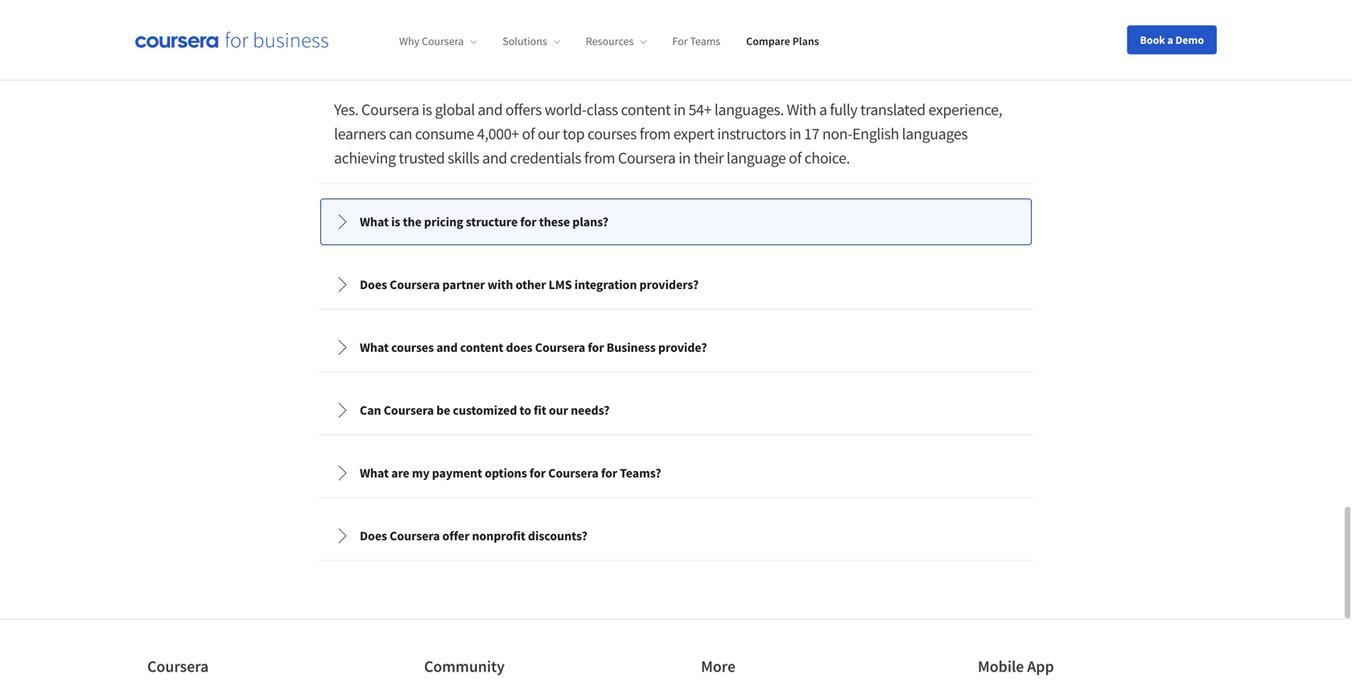 Task type: describe. For each thing, give the bounding box(es) containing it.
for inside "dropdown button"
[[520, 205, 537, 221]]

does for does coursera offer nonprofit discounts?
[[360, 519, 387, 535]]

book
[[1141, 33, 1166, 47]]

0 horizontal spatial of
[[522, 113, 535, 133]]

coursera for business image
[[135, 32, 329, 48]]

for teams link
[[673, 34, 721, 48]]

offer
[[443, 519, 470, 535]]

what is the pricing structure for these plans? button
[[321, 190, 1031, 235]]

what courses and content does coursera for business provide?
[[360, 330, 707, 346]]

to
[[520, 393, 531, 409]]

why coursera link
[[399, 34, 477, 48]]

compare
[[747, 34, 791, 48]]

languages inside 'yes. coursera is global and offers world-class content in 54+ languages. with a fully translated experience, learners can consume 4,000+ of our top courses from expert instructors in 17 non-english languages achieving trusted skills and credentials from coursera in their language of choice.'
[[902, 113, 968, 133]]

language
[[727, 137, 786, 157]]

compare plans
[[747, 34, 819, 48]]

are
[[391, 456, 410, 472]]

global
[[435, 89, 475, 109]]

does coursera support content in languages other than english?
[[360, 43, 717, 60]]

for right the options
[[530, 456, 546, 472]]

with
[[488, 267, 513, 283]]

app
[[1028, 647, 1055, 667]]

and inside dropdown button
[[437, 330, 458, 346]]

english
[[853, 113, 899, 133]]

for
[[673, 34, 688, 48]]

customized
[[453, 393, 517, 409]]

languages.
[[715, 89, 784, 109]]

why coursera
[[399, 34, 464, 48]]

non-
[[823, 113, 853, 133]]

coursera inside 'dropdown button'
[[390, 519, 440, 535]]

resources link
[[586, 34, 647, 48]]

compare plans link
[[747, 34, 819, 48]]

for left business at the left of page
[[588, 330, 604, 346]]

lms
[[549, 267, 572, 283]]

our inside 'yes. coursera is global and offers world-class content in 54+ languages. with a fully translated experience, learners can consume 4,000+ of our top courses from expert instructors in 17 non-english languages achieving trusted skills and credentials from coursera in their language of choice.'
[[538, 113, 560, 133]]

yes. coursera is global and offers world-class content in 54+ languages. with a fully translated experience, learners can consume 4,000+ of our top courses from expert instructors in 17 non-english languages achieving trusted skills and credentials from coursera in their language of choice.
[[334, 89, 1003, 157]]

1 horizontal spatial from
[[640, 113, 671, 133]]

more
[[701, 647, 736, 667]]

structure
[[466, 205, 518, 221]]

fully
[[830, 89, 858, 109]]

what are my payment options for coursera for teams?
[[360, 456, 662, 472]]

for teams
[[673, 34, 721, 48]]

content inside 'yes. coursera is global and offers world-class content in 54+ languages. with a fully translated experience, learners can consume 4,000+ of our top courses from expert instructors in 17 non-english languages achieving trusted skills and credentials from coursera in their language of choice.'
[[621, 89, 671, 109]]

yes.
[[334, 89, 359, 109]]

with
[[787, 89, 817, 109]]

54+
[[689, 89, 712, 109]]

languages inside does coursera support content in languages other than english? dropdown button
[[549, 43, 606, 60]]

than
[[641, 43, 667, 60]]

teams
[[690, 34, 721, 48]]

does
[[506, 330, 533, 346]]

does coursera offer nonprofit discounts?
[[360, 519, 588, 535]]

content for coursera
[[460, 330, 504, 346]]

a inside 'yes. coursera is global and offers world-class content in 54+ languages. with a fully translated experience, learners can consume 4,000+ of our top courses from expert instructors in 17 non-english languages achieving trusted skills and credentials from coursera in their language of choice.'
[[820, 89, 827, 109]]

does coursera partner with other lms integration providers?
[[360, 267, 699, 283]]

top
[[563, 113, 585, 133]]

why
[[399, 34, 420, 48]]

discounts?
[[528, 519, 588, 535]]

business
[[607, 330, 656, 346]]

consume
[[415, 113, 474, 133]]

these
[[539, 205, 570, 221]]

class
[[587, 89, 618, 109]]

choice.
[[805, 137, 850, 157]]

nonprofit
[[472, 519, 526, 535]]

integration
[[575, 267, 637, 283]]

english?
[[670, 43, 717, 60]]

coursera inside dropdown button
[[390, 43, 440, 60]]

can coursera be customized to fit our needs? button
[[321, 378, 1031, 424]]

solutions link
[[503, 34, 560, 48]]

mobile
[[978, 647, 1025, 667]]

can
[[389, 113, 412, 133]]

providers?
[[640, 267, 699, 283]]

does coursera support content in languages other than english? button
[[321, 29, 1031, 74]]

learners
[[334, 113, 386, 133]]

community
[[424, 647, 505, 667]]

partner
[[443, 267, 485, 283]]

offers
[[506, 89, 542, 109]]

does for does coursera partner with other lms integration providers?
[[360, 267, 387, 283]]

courses inside dropdown button
[[391, 330, 434, 346]]

my
[[412, 456, 430, 472]]

is inside what is the pricing structure for these plans? "dropdown button"
[[391, 205, 401, 221]]

a inside button
[[1168, 33, 1174, 47]]

credentials
[[510, 137, 582, 157]]

content for languages
[[490, 43, 533, 60]]



Task type: vqa. For each thing, say whether or not it's contained in the screenshot.
developing
no



Task type: locate. For each thing, give the bounding box(es) containing it.
0 vertical spatial content
[[490, 43, 533, 60]]

1 vertical spatial a
[[820, 89, 827, 109]]

and down 4,000+ on the top of page
[[482, 137, 507, 157]]

0 horizontal spatial languages
[[549, 43, 606, 60]]

other left lms
[[516, 267, 546, 283]]

1 does from the top
[[360, 43, 387, 60]]

what is the pricing structure for these plans?
[[360, 205, 609, 221]]

world-
[[545, 89, 587, 109]]

courses inside 'yes. coursera is global and offers world-class content in 54+ languages. with a fully translated experience, learners can consume 4,000+ of our top courses from expert instructors in 17 non-english languages achieving trusted skills and credentials from coursera in their language of choice.'
[[588, 113, 637, 133]]

does coursera offer nonprofit discounts? button
[[321, 504, 1031, 549]]

teams?
[[620, 456, 662, 472]]

content
[[490, 43, 533, 60], [621, 89, 671, 109], [460, 330, 504, 346]]

3 does from the top
[[360, 519, 387, 535]]

a left fully
[[820, 89, 827, 109]]

support
[[443, 43, 487, 60]]

0 horizontal spatial from
[[584, 137, 615, 157]]

what left the
[[360, 205, 389, 221]]

in inside dropdown button
[[535, 43, 546, 60]]

2 does from the top
[[360, 267, 387, 283]]

languages up world-
[[549, 43, 606, 60]]

in left 54+
[[674, 89, 686, 109]]

our right fit
[[549, 393, 568, 409]]

other inside does coursera support content in languages other than english? dropdown button
[[608, 43, 639, 60]]

does coursera partner with other lms integration providers? button
[[321, 253, 1031, 298]]

0 vertical spatial a
[[1168, 33, 1174, 47]]

1 horizontal spatial a
[[1168, 33, 1174, 47]]

and up 4,000+ on the top of page
[[478, 89, 503, 109]]

and
[[478, 89, 503, 109], [482, 137, 507, 157], [437, 330, 458, 346]]

of left choice.
[[789, 137, 802, 157]]

does for does coursera support content in languages other than english?
[[360, 43, 387, 60]]

1 horizontal spatial other
[[608, 43, 639, 60]]

be
[[437, 393, 451, 409]]

0 vertical spatial from
[[640, 113, 671, 133]]

content inside dropdown button
[[490, 43, 533, 60]]

1 vertical spatial courses
[[391, 330, 434, 346]]

1 horizontal spatial of
[[789, 137, 802, 157]]

a right book
[[1168, 33, 1174, 47]]

2 vertical spatial does
[[360, 519, 387, 535]]

is left global
[[422, 89, 432, 109]]

of down offers
[[522, 113, 535, 133]]

experience,
[[929, 89, 1003, 109]]

mobile app
[[978, 647, 1055, 667]]

the
[[403, 205, 422, 221]]

expert
[[674, 113, 715, 133]]

3 what from the top
[[360, 456, 389, 472]]

1 vertical spatial of
[[789, 137, 802, 157]]

does
[[360, 43, 387, 60], [360, 267, 387, 283], [360, 519, 387, 535]]

1 vertical spatial our
[[549, 393, 568, 409]]

0 vertical spatial courses
[[588, 113, 637, 133]]

a
[[1168, 33, 1174, 47], [820, 89, 827, 109]]

from
[[640, 113, 671, 133], [584, 137, 615, 157]]

from down top
[[584, 137, 615, 157]]

1 horizontal spatial languages
[[902, 113, 968, 133]]

their
[[694, 137, 724, 157]]

can
[[360, 393, 381, 409]]

skills
[[448, 137, 480, 157]]

languages
[[549, 43, 606, 60], [902, 113, 968, 133]]

what for what are my payment options for coursera for teams?
[[360, 456, 389, 472]]

plans?
[[573, 205, 609, 221]]

what left are
[[360, 456, 389, 472]]

is
[[422, 89, 432, 109], [391, 205, 401, 221]]

other inside does coursera partner with other lms integration providers? dropdown button
[[516, 267, 546, 283]]

is left the
[[391, 205, 401, 221]]

our
[[538, 113, 560, 133], [549, 393, 568, 409]]

does inside dropdown button
[[360, 267, 387, 283]]

what are my payment options for coursera for teams? button
[[321, 441, 1031, 486]]

does inside 'dropdown button'
[[360, 519, 387, 535]]

17
[[804, 113, 820, 133]]

in left 17 at top
[[789, 113, 802, 133]]

1 vertical spatial from
[[584, 137, 615, 157]]

content right the support
[[490, 43, 533, 60]]

what inside "dropdown button"
[[360, 205, 389, 221]]

demo
[[1176, 33, 1205, 47]]

0 horizontal spatial other
[[516, 267, 546, 283]]

1 vertical spatial is
[[391, 205, 401, 221]]

courses
[[588, 113, 637, 133], [391, 330, 434, 346]]

content inside dropdown button
[[460, 330, 504, 346]]

content left does
[[460, 330, 504, 346]]

does inside dropdown button
[[360, 43, 387, 60]]

in
[[535, 43, 546, 60], [674, 89, 686, 109], [789, 113, 802, 133], [679, 137, 691, 157]]

plans
[[793, 34, 819, 48]]

fit
[[534, 393, 547, 409]]

0 vertical spatial other
[[608, 43, 639, 60]]

in up offers
[[535, 43, 546, 60]]

2 vertical spatial content
[[460, 330, 504, 346]]

content right class
[[621, 89, 671, 109]]

0 vertical spatial languages
[[549, 43, 606, 60]]

translated
[[861, 89, 926, 109]]

in left their
[[679, 137, 691, 157]]

needs?
[[571, 393, 610, 409]]

solutions
[[503, 34, 547, 48]]

1 what from the top
[[360, 205, 389, 221]]

book a demo
[[1141, 33, 1205, 47]]

what up can
[[360, 330, 389, 346]]

1 horizontal spatial courses
[[588, 113, 637, 133]]

2 what from the top
[[360, 330, 389, 346]]

book a demo button
[[1128, 25, 1217, 54]]

1 vertical spatial and
[[482, 137, 507, 157]]

0 vertical spatial what
[[360, 205, 389, 221]]

from left expert
[[640, 113, 671, 133]]

0 horizontal spatial a
[[820, 89, 827, 109]]

0 vertical spatial does
[[360, 43, 387, 60]]

what
[[360, 205, 389, 221], [360, 330, 389, 346], [360, 456, 389, 472]]

payment
[[432, 456, 482, 472]]

0 horizontal spatial courses
[[391, 330, 434, 346]]

what for what is the pricing structure for these plans?
[[360, 205, 389, 221]]

resources
[[586, 34, 634, 48]]

is inside 'yes. coursera is global and offers world-class content in 54+ languages. with a fully translated experience, learners can consume 4,000+ of our top courses from expert instructors in 17 non-english languages achieving trusted skills and credentials from coursera in their language of choice.'
[[422, 89, 432, 109]]

languages down experience,
[[902, 113, 968, 133]]

for
[[520, 205, 537, 221], [588, 330, 604, 346], [530, 456, 546, 472], [601, 456, 618, 472]]

instructors
[[718, 113, 787, 133]]

for left teams?
[[601, 456, 618, 472]]

1 horizontal spatial is
[[422, 89, 432, 109]]

1 vertical spatial languages
[[902, 113, 968, 133]]

0 vertical spatial our
[[538, 113, 560, 133]]

for left these
[[520, 205, 537, 221]]

0 horizontal spatial is
[[391, 205, 401, 221]]

0 vertical spatial and
[[478, 89, 503, 109]]

provide?
[[659, 330, 707, 346]]

our up credentials
[[538, 113, 560, 133]]

our inside dropdown button
[[549, 393, 568, 409]]

pricing
[[424, 205, 464, 221]]

other left than
[[608, 43, 639, 60]]

4,000+
[[477, 113, 519, 133]]

1 vertical spatial content
[[621, 89, 671, 109]]

coursera
[[422, 34, 464, 48], [390, 43, 440, 60], [362, 89, 419, 109], [618, 137, 676, 157], [390, 267, 440, 283], [535, 330, 586, 346], [384, 393, 434, 409], [549, 456, 599, 472], [390, 519, 440, 535], [147, 647, 209, 667]]

achieving
[[334, 137, 396, 157]]

0 vertical spatial of
[[522, 113, 535, 133]]

1 vertical spatial other
[[516, 267, 546, 283]]

can coursera be customized to fit our needs?
[[360, 393, 610, 409]]

1 vertical spatial does
[[360, 267, 387, 283]]

what for what courses and content does coursera for business provide?
[[360, 330, 389, 346]]

2 vertical spatial what
[[360, 456, 389, 472]]

coursera inside dropdown button
[[390, 267, 440, 283]]

options
[[485, 456, 527, 472]]

trusted
[[399, 137, 445, 157]]

2 vertical spatial and
[[437, 330, 458, 346]]

and up be
[[437, 330, 458, 346]]

of
[[522, 113, 535, 133], [789, 137, 802, 157]]

0 vertical spatial is
[[422, 89, 432, 109]]

what courses and content does coursera for business provide? button
[[321, 316, 1031, 361]]

1 vertical spatial what
[[360, 330, 389, 346]]



